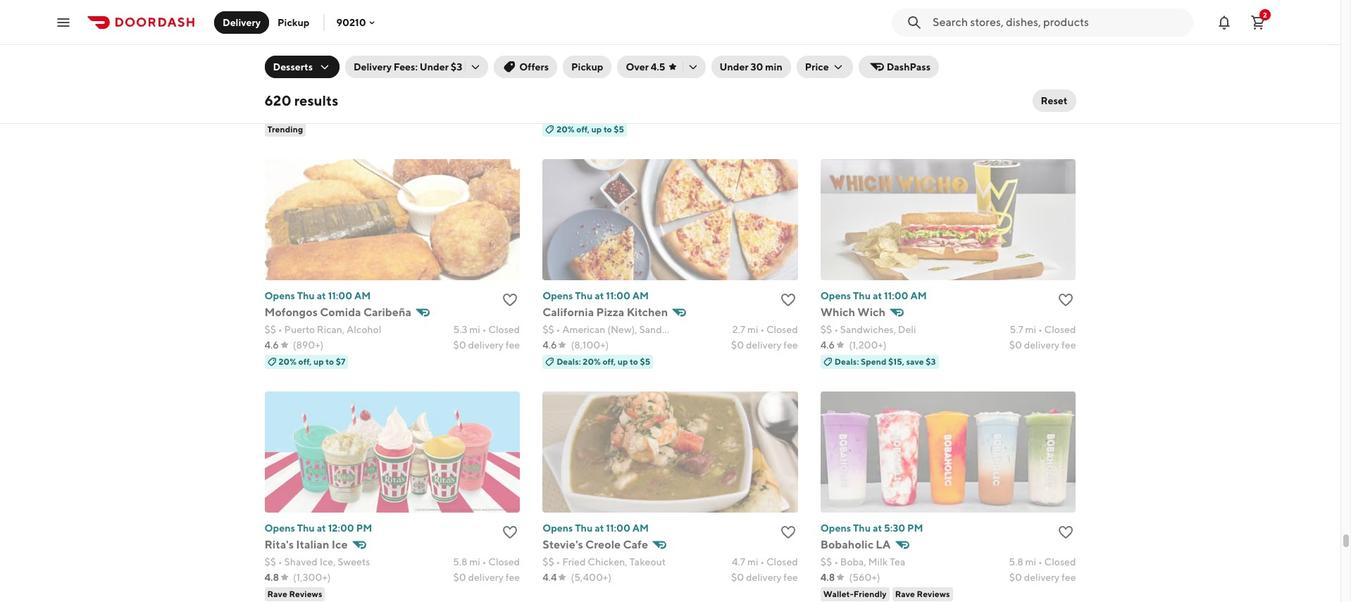 Task type: locate. For each thing, give the bounding box(es) containing it.
thu up terroni
[[854, 58, 871, 69]]

to down (new),
[[630, 356, 639, 367]]

rave reviews down tea
[[896, 589, 951, 600]]

$$ • puerto rican, alcohol
[[265, 324, 382, 335]]

20% down tako
[[557, 124, 575, 134]]

deals: down (1,200+)
[[835, 356, 860, 367]]

12:00 for terroni
[[885, 58, 911, 69]]

opens for mofongos comida caribeña
[[265, 290, 295, 301]]

am left "4.5"
[[633, 58, 649, 69]]

mofongos
[[265, 306, 318, 319]]

am for poke+ramen
[[633, 58, 649, 69]]

$​0 delivery fee for stevie's creole cafe
[[732, 572, 798, 583]]

up down (new),
[[618, 356, 628, 367]]

$$ • fried chicken, takeout
[[543, 557, 666, 568]]

$5 down poke+ramen on the top
[[614, 124, 625, 134]]

at up mofongos comida caribeña
[[317, 290, 326, 301]]

$​0 delivery fee for which wich
[[1010, 339, 1077, 351]]

up down (890+)
[[314, 356, 324, 367]]

$3
[[451, 61, 463, 73], [926, 356, 936, 367]]

delivery fees: under $3
[[354, 61, 463, 73]]

at for california pizza kitchen
[[595, 290, 604, 301]]

fee for rita's italian ice
[[506, 572, 520, 583]]

deals: down (8,100+)
[[557, 356, 581, 367]]

•
[[278, 91, 282, 103], [1039, 91, 1043, 103], [278, 324, 282, 335], [483, 324, 487, 335], [556, 324, 561, 335], [761, 324, 765, 335], [835, 324, 839, 335], [1039, 324, 1043, 335], [278, 557, 282, 568], [483, 557, 487, 568], [556, 557, 561, 568], [761, 557, 765, 568], [835, 557, 839, 568], [1039, 557, 1043, 568]]

delivery for delivery
[[223, 17, 261, 28]]

3 4.6 from the left
[[821, 339, 835, 351]]

fried
[[563, 557, 586, 568]]

2 deals: from the left
[[835, 356, 860, 367]]

0 horizontal spatial opens thu at 12:00 pm
[[265, 523, 372, 534]]

1 vertical spatial delivery
[[354, 61, 392, 73]]

pickup up desserts
[[278, 17, 310, 28]]

wallet-friendly
[[824, 589, 887, 600]]

pickup up tako poke+ramen
[[572, 61, 604, 73]]

closed for which wich
[[1045, 324, 1077, 335]]

sisters
[[296, 73, 331, 86]]

1 vertical spatial 12:00
[[328, 523, 354, 534]]

am up kitchen
[[633, 290, 649, 301]]

1 4.6 from the left
[[265, 339, 279, 351]]

off,
[[577, 124, 590, 134], [299, 356, 312, 367], [603, 356, 616, 367]]

2 5.8 from the left
[[1010, 557, 1024, 568]]

0 vertical spatial opens thu at 12:00 pm
[[821, 58, 929, 69]]

off, down tako poke+ramen
[[577, 124, 590, 134]]

at for bobaholic la
[[873, 523, 883, 534]]

$$ • italian, seafood
[[265, 91, 354, 103]]

opens thu at 11:00 am up tako poke+ramen
[[543, 58, 649, 69]]

1 5.8 mi • closed from the left
[[453, 557, 520, 568]]

opens thu at 12:00 pm for terroni
[[821, 58, 929, 69]]

$$ down california
[[543, 324, 554, 335]]

rave reviews down (1,300+)
[[267, 589, 322, 600]]

mi for stevie's creole cafe
[[748, 557, 759, 568]]

california
[[543, 306, 594, 319]]

click to add this store to your saved list image up 5.3 mi • closed
[[502, 292, 519, 308]]

bobaholic la
[[821, 538, 891, 552]]

open menu image
[[55, 14, 72, 31]]

0 horizontal spatial 5.8 mi • closed
[[453, 557, 520, 568]]

delivery
[[223, 17, 261, 28], [354, 61, 392, 73]]

0 vertical spatial delivery
[[223, 17, 261, 28]]

4.6
[[265, 339, 279, 351], [543, 339, 557, 351], [821, 339, 835, 351]]

4.6 down which
[[821, 339, 835, 351]]

1 vertical spatial pickup
[[572, 61, 604, 73]]

1 vertical spatial $5
[[640, 356, 651, 367]]

puerto
[[284, 324, 315, 335]]

save
[[907, 356, 925, 367]]

over 4.5
[[626, 61, 666, 73]]

thu up "which wich"
[[854, 290, 871, 301]]

click to add this store to your saved list image
[[502, 59, 519, 76], [780, 59, 797, 76], [1058, 292, 1075, 308], [780, 524, 797, 541], [1058, 524, 1075, 541]]

$​0
[[1010, 107, 1023, 118], [453, 339, 466, 351], [732, 339, 744, 351], [1010, 339, 1023, 351], [453, 572, 466, 583], [732, 572, 744, 583], [1010, 572, 1023, 583]]

thu up sisters
[[297, 58, 315, 69]]

$​0 delivery fee
[[453, 339, 520, 351], [732, 339, 798, 351], [1010, 339, 1077, 351], [453, 572, 520, 583], [732, 572, 798, 583], [1010, 572, 1077, 583]]

20%
[[557, 124, 575, 134], [279, 356, 297, 367], [583, 356, 601, 367]]

opens thu at 12:00 pm up terroni
[[821, 58, 929, 69]]

1 rave reviews from the left
[[267, 589, 322, 600]]

opens up terroni
[[821, 58, 852, 69]]

at left the 11:30
[[317, 58, 326, 69]]

opens up pasta
[[265, 58, 295, 69]]

chicken,
[[588, 557, 628, 568]]

2 reviews from the left
[[917, 589, 951, 600]]

fee for stevie's creole cafe
[[784, 572, 798, 583]]

tako poke+ramen
[[543, 73, 640, 86]]

1 horizontal spatial rave
[[896, 589, 916, 600]]

$$ down mofongos
[[265, 324, 276, 335]]

4.6 left (890+)
[[265, 339, 279, 351]]

0 horizontal spatial under
[[420, 61, 449, 73]]

2 5.8 mi • closed from the left
[[1010, 557, 1077, 568]]

1 horizontal spatial under
[[720, 61, 749, 73]]

1 vertical spatial $3
[[926, 356, 936, 367]]

20% down (8,100+)
[[583, 356, 601, 367]]

2 under from the left
[[720, 61, 749, 73]]

(3,700+)
[[293, 107, 332, 118]]

opens thu at 11:00 am
[[543, 58, 649, 69], [265, 290, 371, 301], [543, 290, 649, 301], [821, 290, 927, 301], [543, 523, 649, 534]]

delivery inside button
[[223, 17, 261, 28]]

2.7
[[733, 324, 746, 335]]

delivery for bobaholic la
[[1025, 572, 1060, 583]]

$$ down rita's
[[265, 557, 276, 568]]

rave down tea
[[896, 589, 916, 600]]

0 vertical spatial pickup
[[278, 17, 310, 28]]

at up italian
[[317, 523, 326, 534]]

thu up stevie's creole cafe on the bottom of the page
[[575, 523, 593, 534]]

0 horizontal spatial up
[[314, 356, 324, 367]]

$$ for rita's italian ice
[[265, 557, 276, 568]]

under right fees:
[[420, 61, 449, 73]]

$​0 for stevie's creole cafe
[[732, 572, 744, 583]]

11:00 up pizza
[[606, 290, 631, 301]]

to down poke+ramen on the top
[[604, 124, 612, 134]]

11:00 up wich in the right bottom of the page
[[885, 290, 909, 301]]

1 horizontal spatial 5.8
[[1010, 557, 1024, 568]]

reviews down (1,300+)
[[289, 589, 322, 600]]

opens for which wich
[[821, 290, 852, 301]]

opens for tako poke+ramen
[[543, 58, 573, 69]]

click to add this store to your saved list image for which wich
[[1058, 292, 1075, 308]]

am up cafe
[[633, 523, 649, 534]]

under left 30
[[720, 61, 749, 73]]

90210 button
[[336, 17, 378, 28]]

thu for mofongos comida caribeña
[[297, 290, 315, 301]]

pickup for the leftmost pickup button
[[278, 17, 310, 28]]

0 horizontal spatial delivery
[[223, 17, 261, 28]]

am right the 11:30
[[353, 58, 370, 69]]

1 horizontal spatial rave reviews
[[896, 589, 951, 600]]

delivery
[[1025, 107, 1060, 118], [468, 339, 504, 351], [746, 339, 782, 351], [1025, 339, 1060, 351], [468, 572, 504, 583], [746, 572, 782, 583], [1025, 572, 1060, 583]]

0 horizontal spatial pickup button
[[269, 11, 318, 33]]

pm
[[913, 58, 929, 69], [356, 523, 372, 534], [908, 523, 924, 534]]

4.8 for rita's italian ice
[[265, 572, 279, 583]]

reviews
[[289, 589, 322, 600], [917, 589, 951, 600]]

$$ • american (new), sandwiches
[[543, 324, 693, 335]]

pickup button left over
[[563, 56, 612, 78]]

$​0 for rita's italian ice
[[453, 572, 466, 583]]

opens for california pizza kitchen
[[543, 290, 573, 301]]

mi inside 3.6 mi • closed $​0 delivery fee
[[1026, 91, 1037, 103]]

opens up mofongos
[[265, 290, 295, 301]]

boba,
[[841, 557, 867, 568]]

0 vertical spatial $3
[[451, 61, 463, 73]]

1 horizontal spatial pickup
[[572, 61, 604, 73]]

click to add this store to your saved list image for stevie's creole cafe
[[780, 524, 797, 541]]

$5 down sandwiches
[[640, 356, 651, 367]]

(8,100+)
[[571, 339, 609, 351]]

4.8 down rita's
[[265, 572, 279, 583]]

at up the creole on the bottom left of the page
[[595, 523, 604, 534]]

11:00 up poke+ramen on the top
[[606, 58, 631, 69]]

1 horizontal spatial 5.8 mi • closed
[[1010, 557, 1077, 568]]

4.6 down california
[[543, 339, 557, 351]]

at up california pizza kitchen
[[595, 290, 604, 301]]

$$ left boba,
[[821, 557, 833, 568]]

thu up tako poke+ramen
[[575, 58, 593, 69]]

at up poke+ramen on the top
[[595, 58, 604, 69]]

1 horizontal spatial off,
[[577, 124, 590, 134]]

pasta sisters
[[265, 73, 331, 86]]

opens thu at 11:00 am up mofongos comida caribeña
[[265, 290, 371, 301]]

0 horizontal spatial 5.8
[[453, 557, 468, 568]]

1 horizontal spatial 4.6
[[543, 339, 557, 351]]

20% for 20% off, up to $5
[[557, 124, 575, 134]]

opens thu at 12:00 pm up italian
[[265, 523, 372, 534]]

1 horizontal spatial up
[[592, 124, 602, 134]]

sandwiches,
[[841, 324, 897, 335]]

at up wich in the right bottom of the page
[[873, 290, 883, 301]]

$3 right save
[[926, 356, 936, 367]]

11:00 up the creole on the bottom left of the page
[[606, 523, 631, 534]]

1 rave from the left
[[267, 589, 287, 600]]

at left 'dashpass'
[[873, 58, 883, 69]]

12:00
[[885, 58, 911, 69], [328, 523, 354, 534]]

0 horizontal spatial $5
[[614, 124, 625, 134]]

$$ up 4.4
[[543, 557, 554, 568]]

1 horizontal spatial reviews
[[917, 589, 951, 600]]

opens up bobaholic
[[821, 523, 852, 534]]

0 horizontal spatial 20%
[[279, 356, 297, 367]]

0 vertical spatial 12:00
[[885, 58, 911, 69]]

am up deli
[[911, 290, 927, 301]]

0 horizontal spatial reviews
[[289, 589, 322, 600]]

thu up mofongos
[[297, 290, 315, 301]]

thu for california pizza kitchen
[[575, 290, 593, 301]]

(new),
[[608, 324, 638, 335]]

2 rave from the left
[[896, 589, 916, 600]]

0 horizontal spatial to
[[326, 356, 334, 367]]

dashpass button
[[859, 56, 940, 78]]

1 vertical spatial opens thu at 12:00 pm
[[265, 523, 372, 534]]

1 horizontal spatial delivery
[[354, 61, 392, 73]]

• inside 3.6 mi • closed $​0 delivery fee
[[1039, 91, 1043, 103]]

la
[[876, 538, 891, 552]]

thu up bobaholic la
[[854, 523, 871, 534]]

2.7 mi • closed
[[733, 324, 798, 335]]

1 horizontal spatial 12:00
[[885, 58, 911, 69]]

delivery for stevie's creole cafe
[[746, 572, 782, 583]]

reviews right friendly
[[917, 589, 951, 600]]

$​0 for mofongos comida caribeña
[[453, 339, 466, 351]]

off, for 20% off, up to $5
[[577, 124, 590, 134]]

opens thu at 11:00 am up california pizza kitchen
[[543, 290, 649, 301]]

0 horizontal spatial 4.6
[[265, 339, 279, 351]]

11:00 for comida
[[328, 290, 353, 301]]

italian,
[[284, 91, 315, 103]]

2 horizontal spatial 4.6
[[821, 339, 835, 351]]

1 horizontal spatial $5
[[640, 356, 651, 367]]

am up the comida
[[355, 290, 371, 301]]

1 horizontal spatial 20%
[[557, 124, 575, 134]]

rave down shaved
[[267, 589, 287, 600]]

20% down (890+)
[[279, 356, 297, 367]]

comida
[[320, 306, 361, 319]]

4.8
[[265, 107, 279, 118], [265, 572, 279, 583], [821, 572, 836, 583]]

at for mofongos comida caribeña
[[317, 290, 326, 301]]

over
[[626, 61, 649, 73]]

0 vertical spatial pickup button
[[269, 11, 318, 33]]

2 4.6 from the left
[[543, 339, 557, 351]]

1 5.8 from the left
[[453, 557, 468, 568]]

up down tako poke+ramen
[[592, 124, 602, 134]]

opens up tako
[[543, 58, 573, 69]]

$$ for mofongos comida caribeña
[[265, 324, 276, 335]]

click to add this store to your saved list image up 2.7 mi • closed
[[780, 292, 797, 308]]

opens up rita's
[[265, 523, 295, 534]]

(1,200+)
[[849, 339, 887, 351]]

5.8
[[453, 557, 468, 568], [1010, 557, 1024, 568]]

am for sisters
[[353, 58, 370, 69]]

italian
[[296, 538, 329, 552]]

offers
[[520, 61, 549, 73]]

opens thu at 11:00 am for poke+ramen
[[543, 58, 649, 69]]

20% off, up to $5
[[557, 124, 625, 134]]

am for wich
[[911, 290, 927, 301]]

(5,400+)
[[571, 572, 612, 583]]

dashpass
[[887, 61, 931, 73]]

closed for mofongos comida caribeña
[[489, 324, 520, 335]]

1 deals: from the left
[[557, 356, 581, 367]]

$$ • sandwiches, deli
[[821, 324, 917, 335]]

0 horizontal spatial pickup
[[278, 17, 310, 28]]

$$ for which wich
[[821, 324, 833, 335]]

delivery for which wich
[[1025, 339, 1060, 351]]

mi for bobaholic la
[[1026, 557, 1037, 568]]

0 horizontal spatial deals:
[[557, 356, 581, 367]]

1 horizontal spatial to
[[604, 124, 612, 134]]

$​0 delivery fee for mofongos comida caribeña
[[453, 339, 520, 351]]

0 horizontal spatial 12:00
[[328, 523, 354, 534]]

0 horizontal spatial off,
[[299, 356, 312, 367]]

at left 5:30
[[873, 523, 883, 534]]

off, down (890+)
[[299, 356, 312, 367]]

opens thu at 11:00 am up stevie's creole cafe on the bottom of the page
[[543, 523, 649, 534]]

opens
[[265, 58, 295, 69], [543, 58, 573, 69], [821, 58, 852, 69], [265, 290, 295, 301], [543, 290, 573, 301], [821, 290, 852, 301], [265, 523, 295, 534], [543, 523, 573, 534], [821, 523, 852, 534]]

11:30
[[328, 58, 351, 69]]

$$
[[265, 91, 276, 103], [265, 324, 276, 335], [543, 324, 554, 335], [821, 324, 833, 335], [265, 557, 276, 568], [543, 557, 554, 568], [821, 557, 833, 568]]

off, down (8,100+)
[[603, 356, 616, 367]]

11:00 up the comida
[[328, 290, 353, 301]]

opens up stevie's
[[543, 523, 573, 534]]

$​0 for california pizza kitchen
[[732, 339, 744, 351]]

11:00 for pizza
[[606, 290, 631, 301]]

rave
[[267, 589, 287, 600], [896, 589, 916, 600]]

90210
[[336, 17, 366, 28]]

opens up which
[[821, 290, 852, 301]]

fee for which wich
[[1062, 339, 1077, 351]]

1 under from the left
[[420, 61, 449, 73]]

thu up rita's italian ice at the bottom of the page
[[297, 523, 315, 534]]

at for which wich
[[873, 290, 883, 301]]

takeout
[[630, 557, 666, 568]]

at
[[317, 58, 326, 69], [595, 58, 604, 69], [873, 58, 883, 69], [317, 290, 326, 301], [595, 290, 604, 301], [873, 290, 883, 301], [317, 523, 326, 534], [595, 523, 604, 534], [873, 523, 883, 534]]

$$ down which
[[821, 324, 833, 335]]

(1,300+)
[[293, 572, 331, 583]]

thu for bobaholic la
[[854, 523, 871, 534]]

click to add this store to your saved list image for pasta sisters
[[502, 59, 519, 76]]

fee for california pizza kitchen
[[784, 339, 798, 351]]

$$ down pasta
[[265, 91, 276, 103]]

results
[[294, 92, 339, 109]]

click to add this store to your saved list image left stevie's
[[502, 524, 519, 541]]

to left $7
[[326, 356, 334, 367]]

opens thu at 5:30 pm
[[821, 523, 924, 534]]

4.6 for california pizza kitchen
[[543, 339, 557, 351]]

1 horizontal spatial pickup button
[[563, 56, 612, 78]]

deals:
[[557, 356, 581, 367], [835, 356, 860, 367]]

click to add this store to your saved list image
[[502, 292, 519, 308], [780, 292, 797, 308], [502, 524, 519, 541]]

thu up california
[[575, 290, 593, 301]]

0 horizontal spatial rave reviews
[[267, 589, 322, 600]]

kitchen
[[627, 306, 668, 319]]

opens thu at 11:00 am up wich in the right bottom of the page
[[821, 290, 927, 301]]

opens thu at 12:00 pm for rita's italian ice
[[265, 523, 372, 534]]

mi for rita's italian ice
[[470, 557, 481, 568]]

1 horizontal spatial opens thu at 12:00 pm
[[821, 58, 929, 69]]

0 horizontal spatial rave
[[267, 589, 287, 600]]

pickup button up desserts
[[269, 11, 318, 33]]

pm for rita's italian ice
[[356, 523, 372, 534]]

1 horizontal spatial deals:
[[835, 356, 860, 367]]

0 horizontal spatial $3
[[451, 61, 463, 73]]

opens up california
[[543, 290, 573, 301]]

2 horizontal spatial off,
[[603, 356, 616, 367]]

min
[[766, 61, 783, 73]]

4.8 up wallet-
[[821, 572, 836, 583]]

$3 right fees:
[[451, 61, 463, 73]]



Task type: describe. For each thing, give the bounding box(es) containing it.
rican,
[[317, 324, 345, 335]]

friendly
[[854, 589, 887, 600]]

1 vertical spatial pickup button
[[563, 56, 612, 78]]

620 results
[[265, 92, 339, 109]]

$15,
[[889, 356, 905, 367]]

click to add this store to your saved list image for california pizza kitchen
[[780, 292, 797, 308]]

deals: for california
[[557, 356, 581, 367]]

california pizza kitchen
[[543, 306, 668, 319]]

closed for rita's italian ice
[[489, 557, 520, 568]]

opens for stevie's creole cafe
[[543, 523, 573, 534]]

cafe
[[623, 538, 648, 552]]

under 30 min button
[[712, 56, 791, 78]]

wallet-
[[824, 589, 854, 600]]

ice,
[[320, 557, 336, 568]]

11:00 for creole
[[606, 523, 631, 534]]

click to add this store to your saved list image for mofongos comida caribeña
[[502, 292, 519, 308]]

opens thu at 11:30 am
[[265, 58, 370, 69]]

fee for bobaholic la
[[1062, 572, 1077, 583]]

opens for pasta sisters
[[265, 58, 295, 69]]

up for $7
[[314, 356, 324, 367]]

terroni
[[821, 73, 858, 86]]

am for creole
[[633, 523, 649, 534]]

5.7
[[1010, 324, 1024, 335]]

deals: for which
[[835, 356, 860, 367]]

sandwiches
[[640, 324, 693, 335]]

closed for bobaholic la
[[1045, 557, 1077, 568]]

closed for california pizza kitchen
[[767, 324, 798, 335]]

$$ • shaved ice, sweets
[[265, 557, 370, 568]]

0 vertical spatial $5
[[614, 124, 625, 134]]

thu for stevie's creole cafe
[[575, 523, 593, 534]]

reset button
[[1033, 90, 1077, 112]]

to for $5
[[604, 124, 612, 134]]

$​0 inside 3.6 mi • closed $​0 delivery fee
[[1010, 107, 1023, 118]]

delivery button
[[214, 11, 269, 33]]

4.7 mi • closed
[[732, 557, 798, 568]]

5.3
[[454, 324, 468, 335]]

$7
[[336, 356, 346, 367]]

$$ for bobaholic la
[[821, 557, 833, 568]]

which wich
[[821, 306, 886, 319]]

fee for mofongos comida caribeña
[[506, 339, 520, 351]]

trending
[[267, 124, 303, 134]]

pm for terroni
[[913, 58, 929, 69]]

deals: spend $15, save $3
[[835, 356, 936, 367]]

(890+)
[[293, 339, 324, 351]]

seafood
[[317, 91, 354, 103]]

4.5
[[651, 61, 666, 73]]

rita's
[[265, 538, 294, 552]]

alcohol
[[347, 324, 382, 335]]

4.8 up trending
[[265, 107, 279, 118]]

rita's italian ice
[[265, 538, 348, 552]]

mi for which wich
[[1026, 324, 1037, 335]]

620
[[265, 92, 292, 109]]

closed inside 3.6 mi • closed $​0 delivery fee
[[1045, 91, 1077, 103]]

stevie's
[[543, 538, 583, 552]]

under inside button
[[720, 61, 749, 73]]

5.8 mi • closed for rita's italian ice
[[453, 557, 520, 568]]

$​0 delivery fee for bobaholic la
[[1010, 572, 1077, 583]]

$​0 delivery fee for california pizza kitchen
[[732, 339, 798, 351]]

at for tako poke+ramen
[[595, 58, 604, 69]]

$$ for california pizza kitchen
[[543, 324, 554, 335]]

sweets
[[338, 557, 370, 568]]

thu for tako poke+ramen
[[575, 58, 593, 69]]

opens thu at 11:00 am for comida
[[265, 290, 371, 301]]

off, for 20% off, up to $7
[[299, 356, 312, 367]]

3 items, open order cart image
[[1250, 14, 1267, 31]]

thu for pasta sisters
[[297, 58, 315, 69]]

5.3 mi • closed
[[454, 324, 520, 335]]

click to add this store to your saved list image for bobaholic la
[[1058, 524, 1075, 541]]

5.8 mi • closed for bobaholic la
[[1010, 557, 1077, 568]]

2 horizontal spatial to
[[630, 356, 639, 367]]

20% for 20% off, up to $7
[[279, 356, 297, 367]]

opens thu at 11:00 am for pizza
[[543, 290, 649, 301]]

delivery inside 3.6 mi • closed $​0 delivery fee
[[1025, 107, 1060, 118]]

Store search: begin typing to search for stores available on DoorDash text field
[[933, 14, 1186, 30]]

at for pasta sisters
[[317, 58, 326, 69]]

desserts button
[[265, 56, 340, 78]]

tea
[[890, 557, 906, 568]]

3.6
[[1010, 91, 1024, 103]]

mofongos comida caribeña
[[265, 306, 412, 319]]

stevie's creole cafe
[[543, 538, 648, 552]]

thu for which wich
[[854, 290, 871, 301]]

4.7
[[732, 557, 746, 568]]

creole
[[586, 538, 621, 552]]

2 button
[[1245, 8, 1273, 36]]

delivery for mofongos comida caribeña
[[468, 339, 504, 351]]

3.6 mi • closed $​0 delivery fee
[[1010, 91, 1077, 118]]

4.6 for which wich
[[821, 339, 835, 351]]

up for $5
[[592, 124, 602, 134]]

mi for mofongos comida caribeña
[[470, 324, 481, 335]]

delivery for rita's italian ice
[[468, 572, 504, 583]]

price button
[[797, 56, 853, 78]]

11:00 for wich
[[885, 290, 909, 301]]

pizza
[[597, 306, 625, 319]]

click to add this store to your saved list image for tako poke+ramen
[[780, 59, 797, 76]]

2 horizontal spatial up
[[618, 356, 628, 367]]

click to add this store to your saved list image for rita's italian ice
[[502, 524, 519, 541]]

4.8 for bobaholic la
[[821, 572, 836, 583]]

$​0 delivery fee for rita's italian ice
[[453, 572, 520, 583]]

5:30
[[885, 523, 906, 534]]

pm for bobaholic la
[[908, 523, 924, 534]]

2
[[1264, 10, 1268, 19]]

wich
[[858, 306, 886, 319]]

pickup for bottommost pickup button
[[572, 61, 604, 73]]

thu for rita's italian ice
[[297, 523, 315, 534]]

deals: 20% off, up to $5
[[557, 356, 651, 367]]

offers button
[[494, 56, 558, 78]]

notification bell image
[[1217, 14, 1233, 31]]

fees:
[[394, 61, 418, 73]]

at for rita's italian ice
[[317, 523, 326, 534]]

2 rave reviews from the left
[[896, 589, 951, 600]]

milk
[[869, 557, 888, 568]]

at for terroni
[[873, 58, 883, 69]]

2 horizontal spatial 20%
[[583, 356, 601, 367]]

opens thu at 11:00 am for creole
[[543, 523, 649, 534]]

(560+)
[[850, 572, 881, 583]]

tako
[[543, 73, 568, 86]]

opens for terroni
[[821, 58, 852, 69]]

1 reviews from the left
[[289, 589, 322, 600]]

5.7 mi • closed
[[1010, 324, 1077, 335]]

at for stevie's creole cafe
[[595, 523, 604, 534]]

$$ • boba, milk tea
[[821, 557, 906, 568]]

under 30 min
[[720, 61, 783, 73]]

1 horizontal spatial $3
[[926, 356, 936, 367]]

12:00 for rita's italian ice
[[328, 523, 354, 534]]

$​0 for bobaholic la
[[1010, 572, 1023, 583]]

11:00 for poke+ramen
[[606, 58, 631, 69]]

caribeña
[[364, 306, 412, 319]]

price
[[805, 61, 829, 73]]

thu for terroni
[[854, 58, 871, 69]]

pasta
[[265, 73, 294, 86]]

reset
[[1041, 95, 1068, 106]]

opens for bobaholic la
[[821, 523, 852, 534]]

poke+ramen
[[570, 73, 640, 86]]

4.6 for mofongos comida caribeña
[[265, 339, 279, 351]]

20% off, up to $7
[[279, 356, 346, 367]]

$$ for stevie's creole cafe
[[543, 557, 554, 568]]

opens thu at 11:00 am for wich
[[821, 290, 927, 301]]

which
[[821, 306, 856, 319]]

to for $7
[[326, 356, 334, 367]]

ice
[[332, 538, 348, 552]]

5.8 for bobaholic la
[[1010, 557, 1024, 568]]

spend
[[861, 356, 887, 367]]

delivery for california pizza kitchen
[[746, 339, 782, 351]]

mi for california pizza kitchen
[[748, 324, 759, 335]]

desserts
[[273, 61, 313, 73]]

opens for rita's italian ice
[[265, 523, 295, 534]]

fee inside 3.6 mi • closed $​0 delivery fee
[[1062, 107, 1077, 118]]

4.4
[[543, 572, 557, 583]]

bobaholic
[[821, 538, 874, 552]]



Task type: vqa. For each thing, say whether or not it's contained in the screenshot.
1010 16TH ST
no



